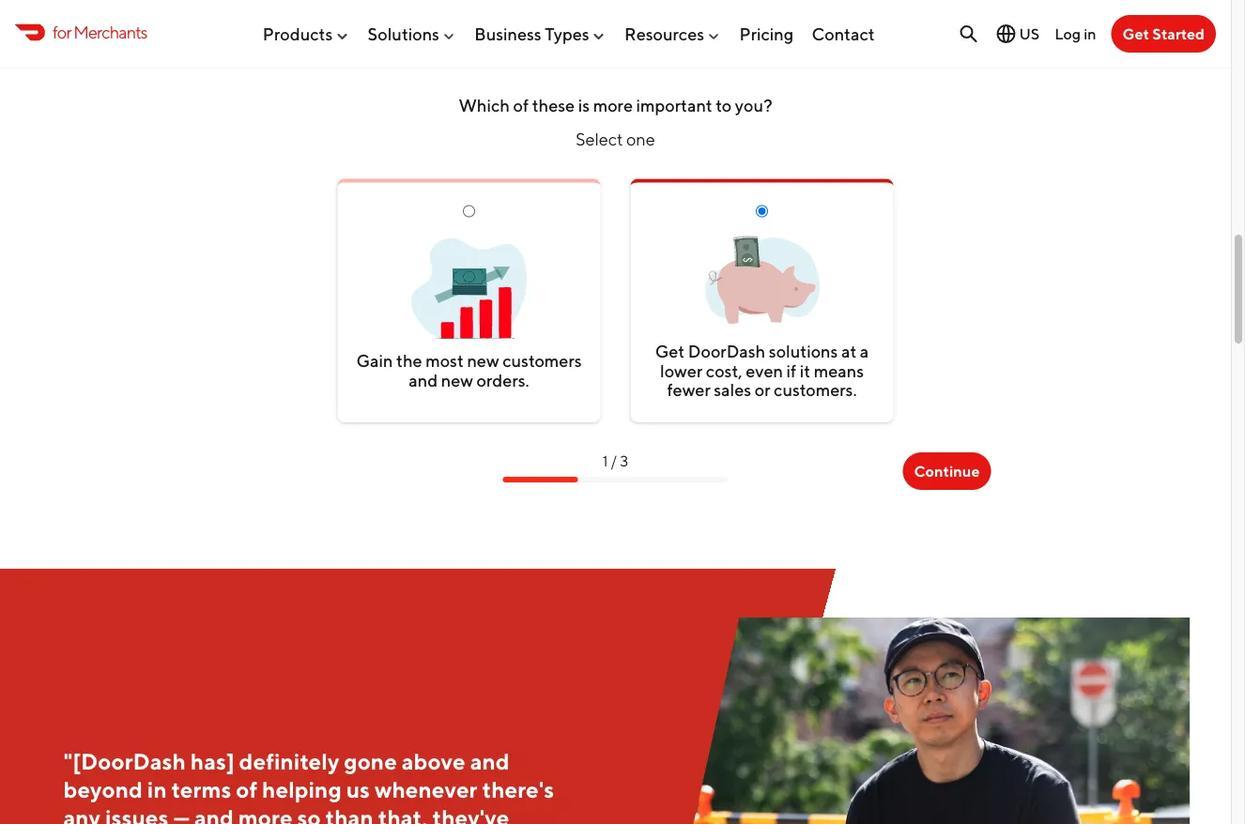 Task type: vqa. For each thing, say whether or not it's contained in the screenshot.
the top and
yes



Task type: locate. For each thing, give the bounding box(es) containing it.
resources link
[[625, 16, 722, 51]]

0 horizontal spatial more
[[239, 805, 293, 825]]

and
[[409, 370, 438, 391], [470, 748, 510, 775], [194, 805, 234, 825]]

contact
[[812, 24, 875, 44]]

0 vertical spatial to
[[489, 25, 522, 65]]

and down terms
[[194, 805, 234, 825]]

/
[[611, 452, 618, 470]]

even
[[746, 361, 784, 381]]

means
[[814, 361, 864, 381]]

solutions
[[368, 24, 440, 44]]

the right "gain" on the top
[[397, 351, 422, 371]]

0 vertical spatial the
[[659, 25, 712, 65]]

1 / 3
[[603, 452, 629, 470]]

to right quiz
[[489, 25, 522, 65]]

0 vertical spatial more
[[594, 95, 633, 115]]

issues
[[105, 805, 169, 825]]

customers.
[[774, 380, 857, 400]]

any
[[63, 805, 101, 825]]

1 vertical spatial get
[[656, 341, 685, 361]]

of
[[514, 95, 529, 115], [236, 777, 258, 803]]

in up issues
[[147, 777, 167, 803]]

1 horizontal spatial and
[[409, 370, 438, 391]]

customers
[[503, 351, 582, 371]]

orders.
[[477, 370, 530, 391]]

Get DoorDash solutions at a lower cost, even if it means fewer sales or customers. radio
[[638, 205, 886, 218]]

one
[[627, 129, 656, 149]]

above
[[402, 748, 466, 775]]

lower
[[661, 361, 703, 381]]

for
[[53, 22, 71, 42], [937, 25, 982, 65]]

more
[[594, 95, 633, 115], [239, 805, 293, 825]]

get up fewer
[[656, 341, 685, 361]]

take
[[185, 25, 259, 65]]

1 horizontal spatial to
[[716, 95, 732, 115]]

to left you?
[[716, 95, 732, 115]]

new left orders.
[[441, 370, 474, 391]]

1 horizontal spatial the
[[659, 25, 712, 65]]

whenever
[[375, 777, 478, 803]]

new right the most
[[467, 351, 499, 371]]

1 horizontal spatial of
[[514, 95, 529, 115]]

than
[[326, 805, 374, 825]]

of inside "[doordash has] definitely gone above and beyond in terms of helping us whenever there's any issues — and more so than that, they'
[[236, 777, 258, 803]]

to
[[489, 25, 522, 65], [716, 95, 732, 115]]

0 vertical spatial and
[[409, 370, 438, 391]]

1 vertical spatial of
[[236, 777, 258, 803]]

2 horizontal spatial and
[[470, 748, 510, 775]]

more left so
[[239, 805, 293, 825]]

helping
[[262, 777, 342, 803]]

that,
[[378, 805, 428, 825]]

so
[[297, 805, 321, 825]]

1 horizontal spatial get
[[1123, 25, 1150, 43]]

solutions
[[769, 341, 838, 361]]

and for customers
[[409, 370, 438, 391]]

of left these
[[514, 95, 529, 115]]

is
[[579, 95, 590, 115]]

for merchants link
[[15, 20, 147, 45]]

get inside get doordash solutions at a lower cost, even if it means fewer sales or customers.
[[656, 341, 685, 361]]

in right log
[[1084, 25, 1097, 43]]

pricing link
[[740, 16, 794, 51]]

and for above
[[470, 748, 510, 775]]

0 horizontal spatial get
[[656, 341, 685, 361]]

more inside "[doordash has] definitely gone above and beyond in terms of helping us whenever there's any issues — and more so than that, they'
[[239, 805, 293, 825]]

the
[[659, 25, 712, 65], [397, 351, 422, 371]]

1 vertical spatial in
[[147, 777, 167, 803]]

1 vertical spatial and
[[470, 748, 510, 775]]

Gain the most new customers and new orders. radio
[[345, 205, 593, 218]]

0 vertical spatial get
[[1123, 25, 1150, 43]]

1 vertical spatial the
[[397, 351, 422, 371]]

log in link
[[1055, 25, 1097, 43]]

0 horizontal spatial to
[[489, 25, 522, 65]]

new
[[467, 351, 499, 371], [441, 370, 474, 391]]

in
[[1084, 25, 1097, 43], [147, 777, 167, 803]]

started
[[1153, 25, 1205, 43]]

select
[[576, 129, 623, 149]]

log in
[[1055, 25, 1097, 43]]

0 horizontal spatial the
[[397, 351, 422, 371]]

the up important
[[659, 25, 712, 65]]

"[doordash
[[63, 748, 186, 775]]

0 horizontal spatial and
[[194, 805, 234, 825]]

0 horizontal spatial of
[[236, 777, 258, 803]]

1
[[603, 452, 608, 470]]

1 horizontal spatial in
[[1084, 25, 1097, 43]]

for left globe line image
[[937, 25, 982, 65]]

get for get doordash solutions at a lower cost, even if it means fewer sales or customers.
[[656, 341, 685, 361]]

you
[[989, 25, 1046, 65]]

identify
[[529, 25, 652, 65]]

get inside button
[[1123, 25, 1150, 43]]

for left merchants
[[53, 22, 71, 42]]

—
[[173, 805, 190, 825]]

and inside gain the most new customers and new orders.
[[409, 370, 438, 391]]

business types
[[475, 24, 590, 44]]

and up there's
[[470, 748, 510, 775]]

these
[[532, 95, 575, 115]]

of right terms
[[236, 777, 258, 803]]

it
[[800, 361, 811, 381]]

and right "gain" on the top
[[409, 370, 438, 391]]

log
[[1055, 25, 1081, 43]]

get
[[1123, 25, 1150, 43], [656, 341, 685, 361]]

more right is
[[594, 95, 633, 115]]

get left started
[[1123, 25, 1150, 43]]

3
[[620, 452, 629, 470]]

definitely
[[239, 748, 340, 775]]

1 vertical spatial more
[[239, 805, 293, 825]]

0 horizontal spatial in
[[147, 777, 167, 803]]

if
[[787, 361, 797, 381]]



Task type: describe. For each thing, give the bounding box(es) containing it.
continue button
[[903, 453, 992, 490]]

0 horizontal spatial for
[[53, 22, 71, 42]]

merchants
[[73, 22, 147, 42]]

gone
[[344, 748, 397, 775]]

take our short quiz to identify the right solution for you
[[185, 25, 1046, 65]]

us
[[346, 777, 370, 803]]

get for get started
[[1123, 25, 1150, 43]]

terms
[[172, 777, 231, 803]]

short
[[326, 25, 408, 65]]

which
[[459, 95, 510, 115]]

resources
[[625, 24, 705, 44]]

sales
[[714, 380, 752, 400]]

for merchants
[[53, 22, 147, 42]]

you?
[[735, 95, 773, 115]]

which of these is more important to you?
[[459, 95, 773, 115]]

doordash
[[688, 341, 766, 361]]

quiz
[[415, 25, 482, 65]]

globe line image
[[995, 23, 1018, 45]]

1 horizontal spatial for
[[937, 25, 982, 65]]

types
[[545, 24, 590, 44]]

gain the most new customers and new orders.
[[357, 351, 582, 391]]

get started button
[[1112, 15, 1217, 53]]

gain
[[357, 351, 393, 371]]

product selection - lower cost image
[[700, 218, 824, 342]]

at
[[842, 341, 857, 361]]

pricing
[[740, 24, 794, 44]]

or
[[755, 380, 771, 400]]

jonathan poon outside image
[[627, 618, 1191, 825]]

get started
[[1123, 25, 1205, 43]]

has]
[[191, 748, 235, 775]]

products
[[263, 24, 333, 44]]

0 vertical spatial of
[[514, 95, 529, 115]]

beyond
[[63, 777, 143, 803]]

solutions link
[[368, 16, 457, 51]]

the inside gain the most new customers and new orders.
[[397, 351, 422, 371]]

fewer
[[667, 380, 711, 400]]

business types link
[[475, 16, 607, 51]]

continue
[[915, 463, 980, 480]]

us
[[1020, 25, 1040, 43]]

2 vertical spatial and
[[194, 805, 234, 825]]

business
[[475, 24, 542, 44]]

cost,
[[706, 361, 743, 381]]

right
[[719, 25, 795, 65]]

0 vertical spatial in
[[1084, 25, 1097, 43]]

1 vertical spatial to
[[716, 95, 732, 115]]

product selection - new customers image
[[407, 227, 531, 351]]

there's
[[482, 777, 555, 803]]

get doordash solutions at a lower cost, even if it means fewer sales or customers.
[[656, 341, 869, 400]]

"[doordash has] definitely gone above and beyond in terms of helping us whenever there's any issues — and more so than that, they'
[[63, 748, 555, 825]]

in inside "[doordash has] definitely gone above and beyond in terms of helping us whenever there's any issues — and more so than that, they'
[[147, 777, 167, 803]]

products link
[[263, 16, 350, 51]]

most
[[426, 351, 464, 371]]

our
[[266, 25, 319, 65]]

select one
[[576, 129, 656, 149]]

important
[[637, 95, 713, 115]]

contact link
[[812, 16, 875, 51]]

a
[[860, 341, 869, 361]]

1 horizontal spatial more
[[594, 95, 633, 115]]

solution
[[802, 25, 930, 65]]



